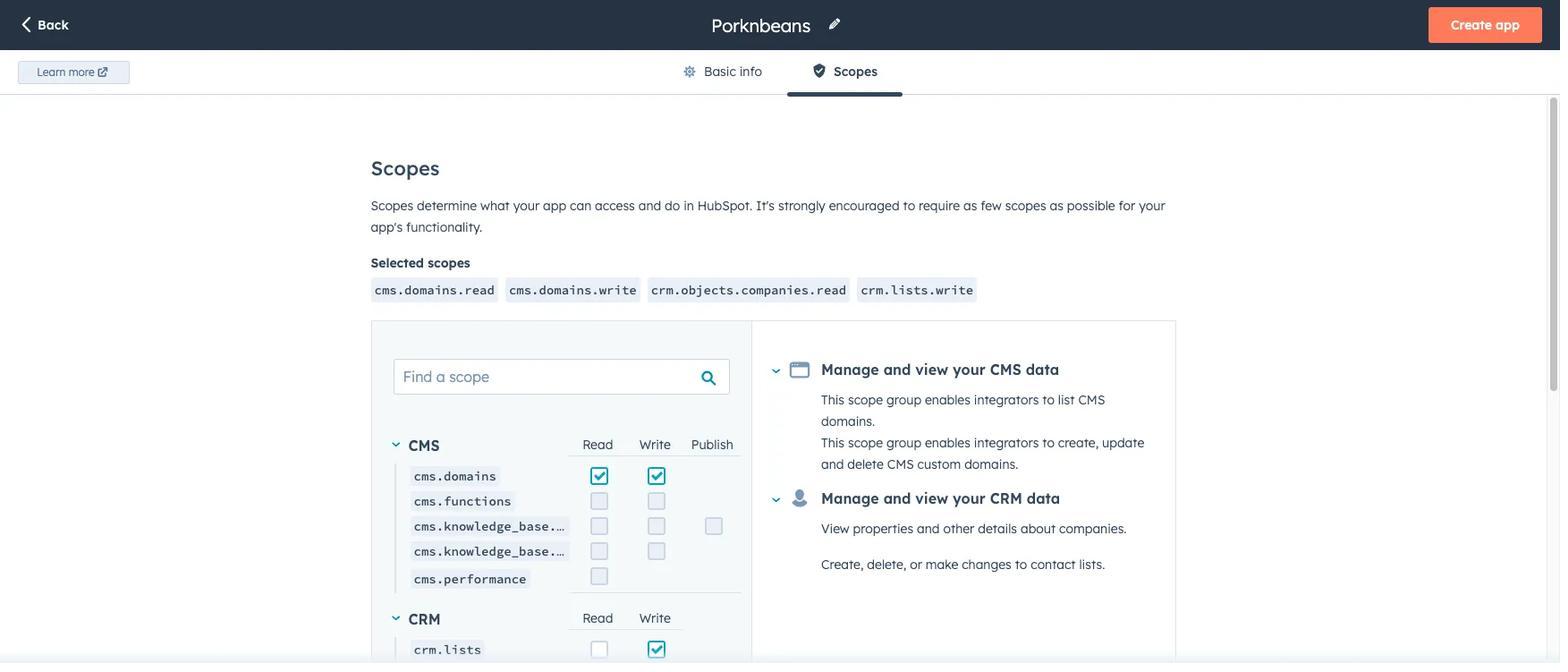 Task type: vqa. For each thing, say whether or not it's contained in the screenshot.
SCOPES DETERMINE WHAT YOUR APP CAN ACCESS AND DO IN HUBSPOT. IT'S STRONGLY ENCOURAGED TO REQUIRE AS FEW SCOPES AS POSSIBLE FOR YOUR APP'S FUNCTIONALITY.
yes



Task type: locate. For each thing, give the bounding box(es) containing it.
0 horizontal spatial as
[[964, 198, 978, 214]]

your inside dropdown button
[[953, 361, 986, 379]]

and
[[639, 198, 662, 214], [884, 361, 912, 379], [822, 456, 844, 473], [884, 490, 912, 507], [918, 521, 940, 537]]

create app
[[1452, 17, 1521, 33]]

cms
[[991, 361, 1022, 379], [1079, 392, 1106, 408], [409, 436, 440, 454], [888, 456, 914, 473]]

data up the list
[[1026, 361, 1060, 379]]

view inside dropdown button
[[916, 361, 949, 379]]

with
[[409, 83, 436, 99]]

1 horizontal spatial private
[[440, 83, 485, 99]]

make
[[546, 62, 579, 78], [926, 557, 959, 573]]

create app button
[[1429, 7, 1543, 43]]

1 horizontal spatial what
[[481, 198, 510, 214]]

1 manage from the top
[[822, 361, 880, 379]]

cms up cms.domains
[[409, 436, 440, 454]]

1 enables from the top
[[925, 392, 971, 408]]

1 horizontal spatial make
[[926, 557, 959, 573]]

group down manage and view your cms data
[[887, 392, 922, 408]]

1 scope from the top
[[848, 392, 883, 408]]

0 vertical spatial write
[[640, 437, 671, 453]]

access
[[595, 198, 635, 214]]

view down custom
[[916, 490, 949, 507]]

back
[[38, 17, 69, 33], [30, 27, 61, 43]]

scopes
[[834, 64, 878, 80], [371, 156, 440, 181], [371, 198, 414, 214]]

as left the possible
[[1050, 198, 1064, 214]]

cms.domains
[[414, 468, 497, 484]]

1 vertical spatial crm
[[409, 610, 441, 628]]

1 vertical spatial view
[[916, 490, 949, 507]]

1 vertical spatial read
[[583, 610, 613, 627]]

way
[[503, 62, 527, 78]]

0 vertical spatial crm
[[991, 490, 1023, 507]]

1 vertical spatial private
[[339, 156, 384, 172]]

lists.
[[1080, 557, 1106, 573]]

cms.knowledge_base.settings
[[414, 543, 617, 559]]

0 horizontal spatial domains.
[[822, 414, 876, 430]]

2 horizontal spatial apps
[[865, 406, 915, 433]]

manage up no private apps at the bottom
[[822, 361, 880, 379]]

manage
[[822, 361, 880, 379], [822, 490, 880, 507]]

1 read from the top
[[583, 437, 613, 453]]

0 vertical spatial manage
[[822, 361, 880, 379]]

write
[[640, 437, 671, 453], [640, 610, 671, 627]]

1 vertical spatial scopes
[[428, 255, 471, 271]]

0 vertical spatial app
[[1497, 17, 1521, 33]]

1 vertical spatial app
[[387, 156, 411, 172]]

0 vertical spatial create
[[1452, 17, 1493, 33]]

back inside button
[[38, 17, 69, 33]]

data for manage and view your cms data
[[1026, 361, 1060, 379]]

do left "with"
[[389, 83, 405, 99]]

integrators
[[975, 392, 1039, 408], [975, 435, 1039, 451]]

details
[[978, 521, 1018, 537]]

1 vertical spatial do
[[665, 198, 680, 214]]

1 vertical spatial integrators
[[975, 435, 1039, 451]]

0 vertical spatial a
[[392, 62, 400, 78]]

2 enables from the top
[[925, 435, 971, 451]]

and inside dropdown button
[[884, 490, 912, 507]]

0 vertical spatial can
[[363, 83, 385, 99]]

scopes up cms.domains.read
[[428, 255, 471, 271]]

domains. up manage and view your crm data dropdown button
[[965, 456, 1019, 473]]

0 vertical spatial scopes
[[1006, 198, 1047, 214]]

a inside button
[[328, 156, 336, 172]]

create for create a private app
[[283, 156, 324, 172]]

your right "determine"
[[514, 198, 540, 214]]

and left other
[[918, 521, 940, 537]]

1 horizontal spatial you
[[367, 62, 388, 78]]

and up no private apps at the bottom
[[884, 361, 912, 379]]

crm.lists.write
[[861, 282, 974, 298]]

1 write from the top
[[640, 437, 671, 453]]

create one now button
[[740, 447, 838, 469]]

this
[[822, 392, 845, 408], [822, 435, 845, 451]]

1 view from the top
[[916, 361, 949, 379]]

no
[[751, 406, 781, 433]]

1 vertical spatial this
[[822, 435, 845, 451]]

2 vertical spatial private
[[787, 406, 859, 433]]

you up learn what you can do with private apps
[[367, 62, 388, 78]]

manage and view your cms data button
[[772, 361, 1154, 382]]

2 vertical spatial create
[[740, 450, 782, 466]]

0 vertical spatial this
[[822, 392, 845, 408]]

read for crm
[[583, 610, 613, 627]]

account.
[[738, 62, 789, 78]]

view inside dropdown button
[[916, 490, 949, 507]]

your for manage and view your cms data
[[953, 361, 986, 379]]

it's
[[756, 198, 775, 214]]

app's
[[371, 219, 403, 235]]

private
[[440, 83, 485, 99], [339, 156, 384, 172], [787, 406, 859, 433]]

1 vertical spatial manage
[[822, 490, 880, 507]]

functionality.
[[406, 219, 483, 235]]

view properties and other details about companies.
[[822, 521, 1127, 537]]

this up the create one now to get started.
[[822, 392, 845, 408]]

write for crm
[[640, 610, 671, 627]]

1 horizontal spatial scopes
[[1006, 198, 1047, 214]]

scope
[[848, 392, 883, 408], [848, 435, 883, 451]]

1 vertical spatial you
[[335, 83, 359, 99]]

2 read from the top
[[583, 610, 613, 627]]

make left api
[[546, 62, 579, 78]]

back link
[[0, 18, 72, 54]]

to left require
[[904, 198, 916, 214]]

what
[[300, 83, 332, 99], [481, 198, 510, 214]]

private apps give you a powerful, secure way to make api calls to your hubspot account.
[[260, 62, 789, 78]]

can down give
[[363, 83, 385, 99]]

scopes
[[1006, 198, 1047, 214], [428, 255, 471, 271]]

caret image inside manage and view your crm data dropdown button
[[773, 498, 781, 502]]

you
[[367, 62, 388, 78], [335, 83, 359, 99]]

basic info button
[[658, 50, 788, 94]]

learn for learn more
[[37, 65, 66, 78]]

link opens in a new window image
[[523, 82, 535, 104], [523, 86, 535, 99]]

0 vertical spatial enables
[[925, 392, 971, 408]]

view
[[822, 521, 850, 537]]

0 vertical spatial scope
[[848, 392, 883, 408]]

crm
[[991, 490, 1023, 507], [409, 610, 441, 628]]

group
[[887, 392, 922, 408], [887, 435, 922, 451]]

2 vertical spatial apps
[[865, 406, 915, 433]]

0 vertical spatial read
[[583, 437, 613, 453]]

this down no private apps at the bottom
[[822, 435, 845, 451]]

read
[[583, 437, 613, 453], [583, 610, 613, 627]]

you down give
[[335, 83, 359, 99]]

1 horizontal spatial do
[[665, 198, 680, 214]]

1 vertical spatial learn
[[260, 83, 297, 99]]

1 vertical spatial data
[[1027, 490, 1061, 507]]

can left access
[[570, 198, 592, 214]]

1 vertical spatial a
[[328, 156, 336, 172]]

create one now to get started.
[[740, 450, 926, 466]]

cms right the list
[[1079, 392, 1106, 408]]

1 vertical spatial group
[[887, 435, 922, 451]]

to left get
[[842, 450, 854, 466]]

2 vertical spatial app
[[543, 198, 567, 214]]

data up about at right bottom
[[1027, 490, 1061, 507]]

1 horizontal spatial a
[[392, 62, 400, 78]]

learn inside page section element
[[37, 65, 66, 78]]

2 write from the top
[[640, 610, 671, 627]]

changes
[[962, 557, 1012, 573]]

your right for
[[1140, 198, 1166, 214]]

as
[[964, 198, 978, 214], [1050, 198, 1064, 214]]

scope up delete
[[848, 435, 883, 451]]

2 horizontal spatial app
[[1497, 17, 1521, 33]]

scope up get
[[848, 392, 883, 408]]

as left few
[[964, 198, 978, 214]]

1 horizontal spatial create
[[740, 450, 782, 466]]

no private apps alert
[[260, 217, 1406, 469]]

view up "this scope group enables integrators to list cms domains. this scope group enables integrators to create, update and delete cms custom domains." in the right bottom of the page
[[916, 361, 949, 379]]

create,
[[1059, 435, 1099, 451]]

started.
[[881, 450, 926, 466]]

2 scope from the top
[[848, 435, 883, 451]]

to left contact
[[1016, 557, 1028, 573]]

1 horizontal spatial domains.
[[965, 456, 1019, 473]]

2 horizontal spatial private
[[787, 406, 859, 433]]

2 integrators from the top
[[975, 435, 1039, 451]]

apps down way
[[489, 83, 519, 99]]

now
[[813, 450, 838, 466]]

2 vertical spatial scopes
[[371, 198, 414, 214]]

1 vertical spatial can
[[570, 198, 592, 214]]

apps
[[306, 62, 335, 78], [489, 83, 519, 99], [865, 406, 915, 433]]

app inside scopes determine what your app can access and do in hubspot. it's strongly encouraged to require as few scopes as possible for your app's functionality.
[[543, 198, 567, 214]]

private up app's
[[339, 156, 384, 172]]

learn what you can do with private apps link
[[260, 82, 538, 104]]

to right calls
[[637, 62, 649, 78]]

2 group from the top
[[887, 435, 922, 451]]

0 horizontal spatial can
[[363, 83, 385, 99]]

create a private app button
[[260, 146, 434, 182]]

caret image for manage and view your crm data
[[773, 498, 781, 502]]

0 vertical spatial scopes
[[834, 64, 878, 80]]

scopes right few
[[1006, 198, 1047, 214]]

1 horizontal spatial learn
[[260, 83, 297, 99]]

integrators down manage and view your cms data dropdown button
[[975, 392, 1039, 408]]

apps left give
[[306, 62, 335, 78]]

navigation containing basic info
[[658, 50, 903, 96]]

caret image inside manage and view your cms data dropdown button
[[773, 369, 781, 373]]

0 horizontal spatial make
[[546, 62, 579, 78]]

private down secure
[[440, 83, 485, 99]]

0 vertical spatial learn
[[37, 65, 66, 78]]

your up "this scope group enables integrators to list cms domains. this scope group enables integrators to create, update and delete cms custom domains." in the right bottom of the page
[[953, 361, 986, 379]]

0 vertical spatial apps
[[306, 62, 335, 78]]

make right or on the bottom of page
[[926, 557, 959, 573]]

learn left more
[[37, 65, 66, 78]]

0 horizontal spatial learn
[[37, 65, 66, 78]]

0 vertical spatial data
[[1026, 361, 1060, 379]]

1 horizontal spatial can
[[570, 198, 592, 214]]

create, delete, or make changes to contact lists.
[[822, 557, 1106, 573]]

one
[[786, 450, 809, 466]]

navigation
[[658, 50, 903, 96]]

few
[[981, 198, 1002, 214]]

1 vertical spatial enables
[[925, 435, 971, 451]]

crm right caret image
[[409, 610, 441, 628]]

1 vertical spatial create
[[283, 156, 324, 172]]

your for scopes determine what your app can access and do in hubspot. it's strongly encouraged to require as few scopes as possible for your app's functionality.
[[514, 198, 540, 214]]

1 vertical spatial make
[[926, 557, 959, 573]]

0 vertical spatial do
[[389, 83, 405, 99]]

caret image
[[773, 369, 781, 373], [392, 442, 400, 447], [773, 498, 781, 502]]

apps inside alert
[[865, 406, 915, 433]]

do left in
[[665, 198, 680, 214]]

learn down private
[[260, 83, 297, 99]]

view
[[916, 361, 949, 379], [916, 490, 949, 507]]

0 vertical spatial what
[[300, 83, 332, 99]]

data inside dropdown button
[[1026, 361, 1060, 379]]

1 horizontal spatial crm
[[991, 490, 1023, 507]]

enables down manage and view your cms data
[[925, 392, 971, 408]]

what down private
[[300, 83, 332, 99]]

1 vertical spatial what
[[481, 198, 510, 214]]

and left delete
[[822, 456, 844, 473]]

0 horizontal spatial a
[[328, 156, 336, 172]]

read for cms
[[583, 437, 613, 453]]

integrators left create,
[[975, 435, 1039, 451]]

and inside "this scope group enables integrators to list cms domains. this scope group enables integrators to create, update and delete cms custom domains."
[[822, 456, 844, 473]]

2 view from the top
[[916, 490, 949, 507]]

apps up started.
[[865, 406, 915, 433]]

data inside dropdown button
[[1027, 490, 1061, 507]]

your inside dropdown button
[[953, 490, 986, 507]]

and up properties
[[884, 490, 912, 507]]

learn
[[37, 65, 66, 78], [260, 83, 297, 99]]

cms up "this scope group enables integrators to list cms domains. this scope group enables integrators to create, update and delete cms custom domains." in the right bottom of the page
[[991, 361, 1022, 379]]

publish
[[692, 437, 734, 453]]

to inside no private apps alert
[[842, 450, 854, 466]]

2 manage from the top
[[822, 490, 880, 507]]

data for manage and view your crm data
[[1027, 490, 1061, 507]]

manage inside dropdown button
[[822, 361, 880, 379]]

view for crm
[[916, 490, 949, 507]]

0 horizontal spatial create
[[283, 156, 324, 172]]

Find a scope search field
[[393, 359, 730, 395]]

cms.domains.read
[[375, 282, 495, 298]]

encouraged
[[829, 198, 900, 214]]

what right "determine"
[[481, 198, 510, 214]]

manage inside dropdown button
[[822, 490, 880, 507]]

create
[[1452, 17, 1493, 33], [283, 156, 324, 172], [740, 450, 782, 466]]

0 horizontal spatial you
[[335, 83, 359, 99]]

1 vertical spatial write
[[640, 610, 671, 627]]

to left create,
[[1043, 435, 1055, 451]]

1 horizontal spatial as
[[1050, 198, 1064, 214]]

1 integrators from the top
[[975, 392, 1039, 408]]

data
[[1026, 361, 1060, 379], [1027, 490, 1061, 507]]

1 vertical spatial domains.
[[965, 456, 1019, 473]]

your up view properties and other details about companies.
[[953, 490, 986, 507]]

domains.
[[822, 414, 876, 430], [965, 456, 1019, 473]]

enables
[[925, 392, 971, 408], [925, 435, 971, 451]]

domains. up the create one now to get started.
[[822, 414, 876, 430]]

0 horizontal spatial private
[[339, 156, 384, 172]]

2 horizontal spatial create
[[1452, 17, 1493, 33]]

1 horizontal spatial app
[[543, 198, 567, 214]]

scopes button
[[788, 50, 903, 96]]

group right get
[[887, 435, 922, 451]]

delete
[[848, 456, 884, 473]]

settings
[[29, 76, 102, 98]]

this scope group enables integrators to list cms domains. this scope group enables integrators to create, update and delete cms custom domains.
[[822, 392, 1145, 473]]

do
[[389, 83, 405, 99], [665, 198, 680, 214]]

0 horizontal spatial app
[[387, 156, 411, 172]]

view for cms
[[916, 361, 949, 379]]

0 vertical spatial integrators
[[975, 392, 1039, 408]]

1 vertical spatial scope
[[848, 435, 883, 451]]

0 vertical spatial view
[[916, 361, 949, 379]]

create inside page section element
[[1452, 17, 1493, 33]]

1 vertical spatial apps
[[489, 83, 519, 99]]

to
[[530, 62, 543, 78], [637, 62, 649, 78], [904, 198, 916, 214], [1043, 392, 1055, 408], [1043, 435, 1055, 451], [842, 450, 854, 466], [1016, 557, 1028, 573]]

enables up custom
[[925, 435, 971, 451]]

0 vertical spatial caret image
[[773, 369, 781, 373]]

2 link opens in a new window image from the top
[[523, 86, 535, 99]]

2 vertical spatial caret image
[[773, 498, 781, 502]]

0 vertical spatial group
[[887, 392, 922, 408]]

1 link opens in a new window image from the top
[[523, 82, 535, 104]]

learn more
[[37, 65, 95, 78]]

and right access
[[639, 198, 662, 214]]

app
[[1497, 17, 1521, 33], [387, 156, 411, 172], [543, 198, 567, 214]]

None field
[[710, 13, 817, 37]]

crm up details
[[991, 490, 1023, 507]]

manage up view
[[822, 490, 880, 507]]

cms.domains.write
[[509, 282, 637, 298]]

cms right get
[[888, 456, 914, 473]]

private up now
[[787, 406, 859, 433]]

learn more link
[[18, 61, 130, 84]]



Task type: describe. For each thing, give the bounding box(es) containing it.
to right way
[[530, 62, 543, 78]]

about
[[1021, 521, 1056, 537]]

your for manage and view your crm data
[[953, 490, 986, 507]]

scopes inside scopes determine what your app can access and do in hubspot. it's strongly encouraged to require as few scopes as possible for your app's functionality.
[[1006, 198, 1047, 214]]

powerful,
[[403, 62, 457, 78]]

to left the list
[[1043, 392, 1055, 408]]

info
[[740, 64, 763, 80]]

private inside alert
[[787, 406, 859, 433]]

require
[[919, 198, 960, 214]]

to inside scopes determine what your app can access and do in hubspot. it's strongly encouraged to require as few scopes as possible for your app's functionality.
[[904, 198, 916, 214]]

crm inside dropdown button
[[991, 490, 1023, 507]]

0 vertical spatial domains.
[[822, 414, 876, 430]]

other
[[944, 521, 975, 537]]

give
[[338, 62, 363, 78]]

list
[[1059, 392, 1075, 408]]

write for cms
[[640, 437, 671, 453]]

possible
[[1068, 198, 1116, 214]]

cms.performance
[[414, 571, 527, 587]]

1 vertical spatial caret image
[[392, 442, 400, 447]]

scopes inside button
[[834, 64, 878, 80]]

companies.
[[1060, 521, 1127, 537]]

0 vertical spatial you
[[367, 62, 388, 78]]

scopes inside scopes determine what your app can access and do in hubspot. it's strongly encouraged to require as few scopes as possible for your app's functionality.
[[371, 198, 414, 214]]

manage and view your crm data
[[822, 490, 1061, 507]]

can inside scopes determine what your app can access and do in hubspot. it's strongly encouraged to require as few scopes as possible for your app's functionality.
[[570, 198, 592, 214]]

basic
[[704, 64, 736, 80]]

2 as from the left
[[1050, 198, 1064, 214]]

cms inside dropdown button
[[991, 361, 1022, 379]]

get
[[858, 450, 877, 466]]

selected scopes
[[371, 255, 471, 271]]

2 this from the top
[[822, 435, 845, 451]]

contact
[[1031, 557, 1076, 573]]

0 horizontal spatial do
[[389, 83, 405, 99]]

manage for manage and view your cms data
[[822, 361, 880, 379]]

caret image
[[392, 616, 400, 621]]

and inside scopes determine what your app can access and do in hubspot. it's strongly encouraged to require as few scopes as possible for your app's functionality.
[[639, 198, 662, 214]]

manage for manage and view your crm data
[[822, 490, 880, 507]]

private
[[260, 62, 302, 78]]

determine
[[417, 198, 477, 214]]

create,
[[822, 557, 864, 573]]

app inside page section element
[[1497, 17, 1521, 33]]

0 vertical spatial private
[[440, 83, 485, 99]]

learn what you can do with private apps
[[260, 83, 519, 99]]

.
[[538, 83, 541, 99]]

your left hubspot
[[653, 62, 679, 78]]

none field inside page section element
[[710, 13, 817, 37]]

back button
[[18, 15, 69, 36]]

create for create app
[[1452, 17, 1493, 33]]

learn for learn what you can do with private apps
[[260, 83, 297, 99]]

update
[[1103, 435, 1145, 451]]

create inside no private apps alert
[[740, 450, 782, 466]]

basic info
[[704, 64, 763, 80]]

0 horizontal spatial what
[[300, 83, 332, 99]]

1 horizontal spatial apps
[[489, 83, 519, 99]]

strongly
[[779, 198, 826, 214]]

or
[[910, 557, 923, 573]]

custom
[[918, 456, 961, 473]]

api
[[582, 62, 604, 78]]

0 horizontal spatial scopes
[[428, 255, 471, 271]]

more
[[69, 65, 95, 78]]

what inside scopes determine what your app can access and do in hubspot. it's strongly encouraged to require as few scopes as possible for your app's functionality.
[[481, 198, 510, 214]]

1 this from the top
[[822, 392, 845, 408]]

scopes determine what your app can access and do in hubspot. it's strongly encouraged to require as few scopes as possible for your app's functionality.
[[371, 198, 1166, 235]]

0 horizontal spatial apps
[[306, 62, 335, 78]]

1 vertical spatial scopes
[[371, 156, 440, 181]]

manage and view your crm data button
[[772, 490, 1154, 511]]

and inside dropdown button
[[884, 361, 912, 379]]

0 horizontal spatial crm
[[409, 610, 441, 628]]

link opens in a new window image inside learn what you can do with private apps link
[[523, 86, 535, 99]]

1 group from the top
[[887, 392, 922, 408]]

delete,
[[868, 557, 907, 573]]

properties
[[853, 521, 914, 537]]

manage and view your cms data
[[822, 361, 1060, 379]]

secure
[[461, 62, 499, 78]]

crm.objects.companies.read
[[651, 282, 847, 298]]

1 as from the left
[[964, 198, 978, 214]]

crm.lists
[[414, 642, 482, 658]]

do inside scopes determine what your app can access and do in hubspot. it's strongly encouraged to require as few scopes as possible for your app's functionality.
[[665, 198, 680, 214]]

0 vertical spatial make
[[546, 62, 579, 78]]

cms.knowledge_base.articles
[[414, 518, 617, 534]]

no private apps
[[751, 406, 915, 433]]

private inside button
[[339, 156, 384, 172]]

page section element
[[0, 0, 1561, 96]]

in
[[684, 198, 694, 214]]

cms.functions
[[414, 493, 512, 509]]

hubspot
[[683, 62, 735, 78]]

navigation inside page section element
[[658, 50, 903, 96]]

create a private app
[[283, 156, 411, 172]]

selected
[[371, 255, 424, 271]]

caret image for manage and view your cms data
[[773, 369, 781, 373]]

calls
[[608, 62, 634, 78]]

for
[[1119, 198, 1136, 214]]

hubspot.
[[698, 198, 753, 214]]



